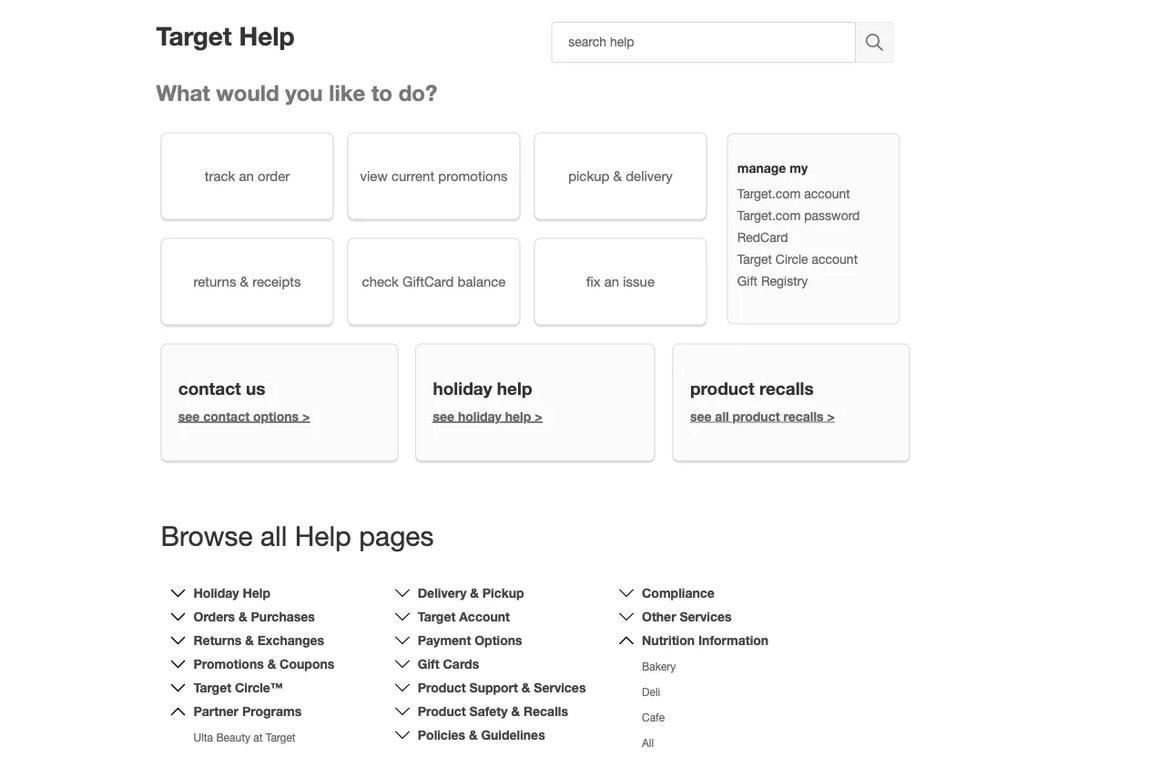 Task type: vqa. For each thing, say whether or not it's contained in the screenshot.
topmost contact
yes



Task type: describe. For each thing, give the bounding box(es) containing it.
target.com account target.com password redcard target circle account gift registry
[[737, 186, 860, 288]]

redcard
[[737, 230, 788, 245]]

target account
[[418, 610, 510, 625]]

0 vertical spatial product
[[690, 379, 755, 399]]

see holiday help > link
[[433, 409, 542, 424]]

payment options
[[418, 633, 522, 648]]

an for track
[[239, 168, 254, 184]]

pickup
[[482, 586, 524, 601]]

options
[[475, 633, 522, 648]]

promotions
[[193, 657, 264, 672]]

target.com account link
[[737, 186, 850, 201]]

& for delivery
[[613, 168, 622, 184]]

target right at
[[266, 732, 296, 744]]

& for exchanges
[[245, 633, 254, 648]]

you
[[285, 80, 323, 106]]

policies
[[418, 728, 465, 743]]

0 vertical spatial contact
[[178, 379, 241, 399]]

do?
[[399, 80, 437, 106]]

check
[[362, 274, 399, 289]]

support
[[469, 681, 518, 696]]

nutrition information
[[642, 633, 769, 648]]

help for target help
[[239, 20, 295, 51]]

returns & exchanges
[[193, 633, 324, 648]]

& for pickup
[[470, 586, 479, 601]]

deli
[[642, 686, 660, 699]]

password
[[804, 208, 860, 223]]

holiday help link
[[193, 586, 270, 601]]

policies & guidelines
[[418, 728, 545, 743]]

promotions & coupons link
[[193, 657, 334, 672]]

partner
[[193, 704, 239, 719]]

gift inside the target.com account target.com password redcard target circle account gift registry
[[737, 273, 758, 288]]

recalls
[[524, 704, 568, 719]]

pages
[[359, 520, 434, 552]]

help for holiday help
[[243, 586, 270, 601]]

purchases
[[251, 610, 315, 625]]

fix
[[586, 274, 601, 289]]

all
[[642, 737, 654, 750]]

product safety & recalls
[[418, 704, 568, 719]]

& for purchases
[[239, 610, 247, 625]]

fix an issue
[[586, 274, 655, 289]]

bakery
[[642, 661, 676, 673]]

cards
[[443, 657, 479, 672]]

delivery
[[626, 168, 673, 184]]

view
[[360, 168, 388, 184]]

policies & guidelines link
[[418, 728, 545, 743]]

partner programs link
[[193, 704, 302, 719]]

2 target.com from the top
[[737, 208, 801, 223]]

redcard link
[[737, 230, 788, 245]]

holiday
[[193, 586, 239, 601]]

pickup & delivery link
[[534, 132, 707, 220]]

target for target circle™
[[193, 681, 231, 696]]

manage my
[[737, 161, 808, 176]]

track an order link
[[161, 132, 334, 220]]

returns & receipts link
[[161, 238, 334, 325]]

target inside the target.com account target.com password redcard target circle account gift registry
[[737, 252, 772, 267]]

check giftcard balance link
[[347, 238, 520, 325]]

browse all help pages
[[161, 520, 434, 552]]

0 horizontal spatial services
[[534, 681, 586, 696]]

1 vertical spatial holiday
[[458, 409, 502, 424]]

holiday help
[[193, 586, 270, 601]]

target for target account
[[418, 610, 456, 625]]

balance
[[458, 274, 506, 289]]

delivery
[[418, 586, 467, 601]]

all for see
[[715, 409, 729, 424]]

see all product recalls >
[[690, 409, 835, 424]]

ulta beauty at target link
[[193, 732, 296, 744]]

cafe
[[642, 712, 665, 724]]

3 > from the left
[[827, 409, 835, 424]]

view current promotions
[[360, 168, 508, 184]]

returns & exchanges link
[[193, 633, 324, 648]]

fix an issue link
[[534, 238, 707, 325]]

product support & services link
[[418, 681, 586, 696]]

1 vertical spatial recalls
[[784, 409, 824, 424]]

options
[[253, 409, 299, 424]]

1 target.com from the top
[[737, 186, 801, 201]]

current
[[391, 168, 434, 184]]

target circle™
[[193, 681, 283, 696]]

view current promotions link
[[347, 132, 520, 220]]

product for product safety & recalls
[[418, 704, 466, 719]]

orders
[[193, 610, 235, 625]]

0 vertical spatial holiday
[[433, 379, 492, 399]]

1 vertical spatial help
[[295, 520, 351, 552]]

see all product recalls > link
[[690, 409, 835, 424]]

coupons
[[280, 657, 334, 672]]

bakery link
[[642, 661, 676, 673]]

ulta
[[193, 732, 213, 744]]

compliance link
[[642, 586, 715, 601]]

& for receipts
[[240, 274, 249, 289]]

programs
[[242, 704, 302, 719]]

track
[[205, 168, 235, 184]]

would
[[216, 80, 279, 106]]



Task type: locate. For each thing, give the bounding box(es) containing it.
1 product from the top
[[418, 681, 466, 696]]

to
[[371, 80, 392, 106]]

exchanges
[[257, 633, 324, 648]]

1 horizontal spatial services
[[680, 610, 732, 625]]

orders & purchases link
[[193, 610, 315, 625]]

& up 'recalls'
[[522, 681, 530, 696]]

an
[[239, 168, 254, 184], [604, 274, 619, 289]]

guidelines
[[481, 728, 545, 743]]

product
[[418, 681, 466, 696], [418, 704, 466, 719]]

0 vertical spatial product
[[418, 681, 466, 696]]

1 vertical spatial all
[[260, 520, 287, 552]]

3 see from the left
[[690, 409, 712, 424]]

holiday down holiday help
[[458, 409, 502, 424]]

see down 'contact us'
[[178, 409, 200, 424]]

what would you like to do?
[[156, 80, 437, 106]]

1 vertical spatial gift
[[418, 657, 439, 672]]

& up guidelines
[[511, 704, 520, 719]]

& up circle™
[[267, 657, 276, 672]]

account
[[804, 186, 850, 201], [812, 252, 858, 267]]

recalls up see all product recalls >
[[759, 379, 814, 399]]

search help text field
[[551, 22, 856, 63]]

& down safety
[[469, 728, 478, 743]]

help up orders & purchases link
[[243, 586, 270, 601]]

product up policies at the bottom left of the page
[[418, 704, 466, 719]]

delivery & pickup
[[418, 586, 524, 601]]

product down product recalls
[[733, 409, 780, 424]]

deli link
[[642, 686, 660, 699]]

1 vertical spatial target.com
[[737, 208, 801, 223]]

0 vertical spatial recalls
[[759, 379, 814, 399]]

1 see from the left
[[178, 409, 200, 424]]

2 horizontal spatial see
[[690, 409, 712, 424]]

target help
[[156, 20, 295, 51]]

registry
[[761, 273, 808, 288]]

1 horizontal spatial an
[[604, 274, 619, 289]]

see for contact us
[[178, 409, 200, 424]]

0 horizontal spatial >
[[302, 409, 310, 424]]

target account link
[[418, 610, 510, 625]]

2 vertical spatial help
[[243, 586, 270, 601]]

1 vertical spatial product
[[733, 409, 780, 424]]

payment
[[418, 633, 471, 648]]

gift down payment
[[418, 657, 439, 672]]

1 horizontal spatial gift
[[737, 273, 758, 288]]

target.com down manage my
[[737, 186, 801, 201]]

gift cards
[[418, 657, 479, 672]]

holiday
[[433, 379, 492, 399], [458, 409, 502, 424]]

nutrition information link
[[642, 633, 769, 648]]

gift registry link
[[737, 273, 808, 288]]

an inside fix an issue link
[[604, 274, 619, 289]]

an for fix
[[604, 274, 619, 289]]

1 vertical spatial help
[[505, 409, 531, 424]]

help left 'pages'
[[295, 520, 351, 552]]

target down redcard link at the right top
[[737, 252, 772, 267]]

1 vertical spatial account
[[812, 252, 858, 267]]

manage
[[737, 161, 786, 176]]

payment options link
[[418, 633, 522, 648]]

product down the gift cards
[[418, 681, 466, 696]]

partner programs
[[193, 704, 302, 719]]

contact us
[[178, 379, 265, 399]]

help
[[239, 20, 295, 51], [295, 520, 351, 552], [243, 586, 270, 601]]

an right fix
[[604, 274, 619, 289]]

orders & purchases
[[193, 610, 315, 625]]

product for product support & services
[[418, 681, 466, 696]]

help down holiday help
[[505, 409, 531, 424]]

1 vertical spatial product
[[418, 704, 466, 719]]

2 product from the top
[[418, 704, 466, 719]]

1 vertical spatial contact
[[203, 409, 250, 424]]

product support & services
[[418, 681, 586, 696]]

contact up see contact options >
[[178, 379, 241, 399]]

all
[[715, 409, 729, 424], [260, 520, 287, 552]]

& right returns
[[240, 274, 249, 289]]

0 horizontal spatial all
[[260, 520, 287, 552]]

2 see from the left
[[433, 409, 454, 424]]

target down delivery
[[418, 610, 456, 625]]

recalls down product recalls
[[784, 409, 824, 424]]

safety
[[469, 704, 508, 719]]

us
[[246, 379, 265, 399]]

1 horizontal spatial all
[[715, 409, 729, 424]]

1 horizontal spatial see
[[433, 409, 454, 424]]

0 vertical spatial target.com
[[737, 186, 801, 201]]

issue
[[623, 274, 655, 289]]

& down the orders & purchases
[[245, 633, 254, 648]]

what
[[156, 80, 210, 106]]

2 horizontal spatial >
[[827, 409, 835, 424]]

0 vertical spatial account
[[804, 186, 850, 201]]

target up what
[[156, 20, 232, 51]]

product
[[690, 379, 755, 399], [733, 409, 780, 424]]

0 vertical spatial services
[[680, 610, 732, 625]]

ulta beauty at target
[[193, 732, 296, 744]]

target.com password link
[[737, 208, 860, 223]]

compliance
[[642, 586, 715, 601]]

& up account
[[470, 586, 479, 601]]

0 vertical spatial all
[[715, 409, 729, 424]]

1 horizontal spatial >
[[535, 409, 542, 424]]

cafe link
[[642, 712, 665, 724]]

see contact options >
[[178, 409, 310, 424]]

gift left registry
[[737, 273, 758, 288]]

holiday up see holiday help >
[[433, 379, 492, 399]]

help up see holiday help >
[[497, 379, 532, 399]]

giftcard
[[403, 274, 454, 289]]

1 vertical spatial an
[[604, 274, 619, 289]]

see for holiday help
[[433, 409, 454, 424]]

0 horizontal spatial see
[[178, 409, 200, 424]]

see down holiday help
[[433, 409, 454, 424]]

all for browse
[[260, 520, 287, 552]]

holiday help
[[433, 379, 532, 399]]

& right pickup
[[613, 168, 622, 184]]

other
[[642, 610, 676, 625]]

0 vertical spatial an
[[239, 168, 254, 184]]

0 vertical spatial gift
[[737, 273, 758, 288]]

1 vertical spatial services
[[534, 681, 586, 696]]

an inside track an order "link"
[[239, 168, 254, 184]]

pickup & delivery
[[568, 168, 673, 184]]

other services
[[642, 610, 732, 625]]

0 vertical spatial help
[[497, 379, 532, 399]]

other services link
[[642, 610, 732, 625]]

target for target help
[[156, 20, 232, 51]]

promotions & coupons
[[193, 657, 334, 672]]

target.com up redcard link at the right top
[[737, 208, 801, 223]]

all link
[[642, 737, 654, 750]]

target up partner
[[193, 681, 231, 696]]

> for help
[[535, 409, 542, 424]]

beauty
[[216, 732, 250, 744]]

information
[[698, 633, 769, 648]]

see
[[178, 409, 200, 424], [433, 409, 454, 424], [690, 409, 712, 424]]

contact
[[178, 379, 241, 399], [203, 409, 250, 424]]

services up 'recalls'
[[534, 681, 586, 696]]

2 > from the left
[[535, 409, 542, 424]]

& down holiday help link
[[239, 610, 247, 625]]

pickup
[[568, 168, 610, 184]]

an right "track"
[[239, 168, 254, 184]]

0 vertical spatial help
[[239, 20, 295, 51]]

contact down 'contact us'
[[203, 409, 250, 424]]

None image field
[[856, 22, 895, 63]]

target circle™ link
[[193, 681, 283, 696]]

product safety & recalls link
[[418, 704, 568, 719]]

> for us
[[302, 409, 310, 424]]

1 > from the left
[[302, 409, 310, 424]]

returns
[[193, 633, 242, 648]]

see holiday help >
[[433, 409, 542, 424]]

all right browse
[[260, 520, 287, 552]]

0 horizontal spatial gift
[[418, 657, 439, 672]]

circle™
[[235, 681, 283, 696]]

nutrition
[[642, 633, 695, 648]]

help up would
[[239, 20, 295, 51]]

services
[[680, 610, 732, 625], [534, 681, 586, 696]]

product up see all product recalls >
[[690, 379, 755, 399]]

track an order
[[205, 168, 290, 184]]

promotions
[[438, 168, 508, 184]]

product recalls
[[690, 379, 814, 399]]

account
[[459, 610, 510, 625]]

see down product recalls
[[690, 409, 712, 424]]

at
[[253, 732, 263, 744]]

target circle account link
[[737, 252, 858, 267]]

order
[[258, 168, 290, 184]]

all down product recalls
[[715, 409, 729, 424]]

help
[[497, 379, 532, 399], [505, 409, 531, 424]]

account right 'circle'
[[812, 252, 858, 267]]

& for coupons
[[267, 657, 276, 672]]

see contact options > link
[[178, 409, 310, 424]]

target.com
[[737, 186, 801, 201], [737, 208, 801, 223]]

browse
[[161, 520, 253, 552]]

0 horizontal spatial an
[[239, 168, 254, 184]]

services up nutrition information
[[680, 610, 732, 625]]

account up password
[[804, 186, 850, 201]]

& for guidelines
[[469, 728, 478, 743]]

circle
[[776, 252, 808, 267]]



